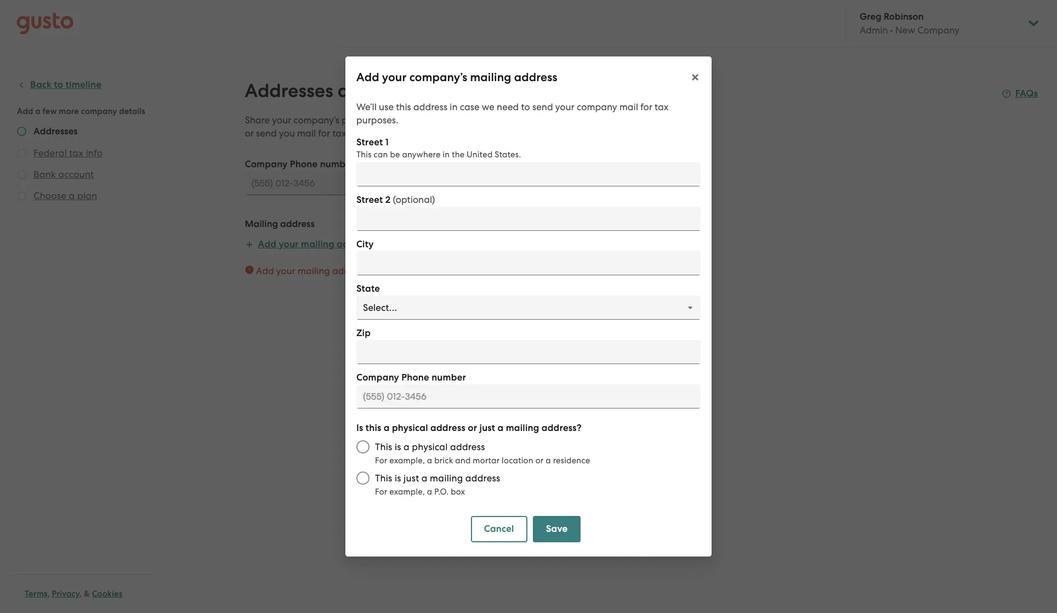 Task type: vqa. For each thing, say whether or not it's contained in the screenshot.
the topmost Protection
no



Task type: locate. For each thing, give the bounding box(es) containing it.
few
[[43, 106, 57, 116]]

0 horizontal spatial save
[[385, 307, 406, 318]]

1 vertical spatial this
[[366, 422, 381, 434]]

number
[[372, 115, 406, 126], [320, 159, 355, 170], [432, 372, 466, 383]]

example,
[[390, 456, 425, 466], [390, 487, 425, 497]]

address up we'll use this address in case we need to send your company mail for tax purposes.
[[514, 70, 558, 84]]

a left the few
[[35, 106, 41, 116]]

1 horizontal spatial continue
[[429, 307, 467, 318]]

0 horizontal spatial contact
[[377, 80, 442, 102]]

1 vertical spatial street
[[357, 194, 383, 206]]

we
[[482, 101, 495, 112], [499, 115, 511, 126]]

0 horizontal spatial addresses
[[33, 126, 78, 137]]

0 vertical spatial phone
[[290, 159, 318, 170]]

tax inside we'll use this address in case we need to send your company mail for tax purposes.
[[655, 101, 669, 112]]

address down for example, a brick and mortar location or a residence
[[466, 473, 500, 484]]

this right is
[[366, 422, 381, 434]]

1 horizontal spatial we
[[499, 115, 511, 126]]

company
[[245, 159, 288, 170], [357, 372, 399, 383]]

2 , from the left
[[80, 589, 82, 599]]

1 horizontal spatial send
[[533, 101, 553, 112]]

just
[[480, 422, 495, 434], [404, 473, 419, 484]]

example, down this is just a mailing address
[[390, 487, 425, 497]]

need
[[497, 101, 519, 112], [513, 115, 536, 126]]

0 horizontal spatial we
[[482, 101, 495, 112]]

addresses
[[245, 80, 333, 102], [33, 126, 78, 137]]

add inside "dialog"
[[357, 70, 379, 84]]

add a few more company details
[[17, 106, 145, 116]]

0 horizontal spatial continue
[[380, 265, 418, 276]]

0 vertical spatial mail
[[620, 101, 638, 112]]

0 vertical spatial for
[[641, 101, 653, 112]]

addresses down the few
[[33, 126, 78, 137]]

0 vertical spatial you
[[584, 115, 600, 126]]

1 horizontal spatial contact
[[549, 115, 582, 126]]

save button
[[533, 516, 581, 542]]

street left 2
[[357, 194, 383, 206]]

is
[[395, 442, 401, 453], [395, 473, 401, 484]]

1 horizontal spatial you
[[584, 115, 600, 126]]

0 horizontal spatial mail
[[297, 128, 316, 139]]

residence
[[553, 456, 590, 466]]

address inside we'll use this address in case we need to send your company mail for tax purposes.
[[414, 101, 448, 112]]

a down this is a physical address
[[427, 456, 432, 466]]

1 vertical spatial purposes.
[[349, 128, 391, 139]]

for down this is a physical address option
[[375, 487, 388, 497]]

in up the 'address,'
[[450, 101, 458, 112]]

0 vertical spatial we
[[482, 101, 495, 112]]

address up add your mailing address to continue
[[337, 239, 372, 250]]

and
[[338, 80, 372, 102], [408, 115, 425, 126], [409, 307, 426, 318], [455, 456, 471, 466]]

case inside share your company's phone number and address, in case we need to contact you or send you mail for tax purposes.
[[477, 115, 496, 126]]

street for 1
[[357, 137, 383, 148]]

1 vertical spatial tax
[[333, 128, 346, 139]]

company's up the 'address,'
[[410, 70, 468, 84]]

this for this is just a mailing address
[[375, 473, 392, 484]]

is for a
[[395, 442, 401, 453]]

details
[[446, 80, 505, 102], [119, 106, 145, 116]]

physical up brick
[[412, 442, 448, 453]]

2 horizontal spatial tax
[[655, 101, 669, 112]]

0 vertical spatial save
[[385, 307, 406, 318]]

addresses for addresses
[[33, 126, 78, 137]]

company inside dialog main content element
[[357, 372, 399, 383]]

your inside share your company's phone number and address, in case we need to contact you or send you mail for tax purposes.
[[272, 115, 291, 126]]

company's for mailing
[[410, 70, 468, 84]]

0 vertical spatial case
[[460, 101, 480, 112]]

in
[[450, 101, 458, 112], [466, 115, 474, 126], [443, 150, 450, 160]]

this down this is a physical address option
[[375, 473, 392, 484]]

for
[[641, 101, 653, 112], [318, 128, 330, 139]]

0 vertical spatial purposes.
[[357, 115, 399, 126]]

2 for from the top
[[375, 487, 388, 497]]

purposes. down phone
[[349, 128, 391, 139]]

, left "privacy" link
[[48, 589, 50, 599]]

,
[[48, 589, 50, 599], [80, 589, 82, 599]]

number down use
[[372, 115, 406, 126]]

1 vertical spatial addresses
[[33, 126, 78, 137]]

address
[[514, 70, 558, 84], [414, 101, 448, 112], [280, 218, 315, 230], [337, 239, 372, 250], [332, 265, 367, 276], [431, 422, 466, 434], [450, 442, 485, 453], [466, 473, 500, 484]]

0 horizontal spatial company's
[[294, 115, 339, 126]]

1 is from the top
[[395, 442, 401, 453]]

company phone number for company phone number phone field
[[357, 372, 466, 383]]

just up for example, a p.o. box
[[404, 473, 419, 484]]

info
[[86, 148, 103, 159]]

we inside we'll use this address in case we need to send your company mail for tax purposes.
[[482, 101, 495, 112]]

1 vertical spatial example,
[[390, 487, 425, 497]]

company for company phone number phone field
[[357, 372, 399, 383]]

0 horizontal spatial company phone number
[[245, 159, 355, 170]]

1 vertical spatial phone
[[402, 372, 429, 383]]

This is a physical address radio
[[351, 435, 375, 459]]

1 , from the left
[[48, 589, 50, 599]]

0 vertical spatial continue
[[380, 265, 418, 276]]

2 vertical spatial this
[[375, 473, 392, 484]]

add your mailing address to continue
[[256, 265, 418, 276]]

(555) 012-3456 telephone field
[[245, 171, 607, 195]]

2 horizontal spatial or
[[536, 456, 544, 466]]

add for add your company's mailing address
[[357, 70, 379, 84]]

choose a plan
[[33, 190, 97, 201]]

number inside dialog main content element
[[432, 372, 466, 383]]

case
[[460, 101, 480, 112], [477, 115, 496, 126]]

in inside we'll use this address in case we need to send your company mail for tax purposes.
[[450, 101, 458, 112]]

a up for example, a p.o. box
[[422, 473, 428, 484]]

company down share
[[245, 159, 288, 170]]

0 vertical spatial addresses
[[245, 80, 333, 102]]

company phone number
[[245, 159, 355, 170], [357, 372, 466, 383]]

or inside share your company's phone number and address, in case we need to contact you or send you mail for tax purposes.
[[245, 128, 254, 139]]

0 horizontal spatial number
[[320, 159, 355, 170]]

tax
[[655, 101, 669, 112], [333, 128, 346, 139], [69, 148, 83, 159]]

addresses for addresses and contact details
[[245, 80, 333, 102]]

can
[[374, 150, 388, 160]]

account menu element
[[846, 0, 1041, 47]]

0 vertical spatial details
[[446, 80, 505, 102]]

0 vertical spatial send
[[533, 101, 553, 112]]

2 vertical spatial tax
[[69, 148, 83, 159]]

1 horizontal spatial for
[[641, 101, 653, 112]]

1 vertical spatial company
[[357, 372, 399, 383]]

add your company's mailing address
[[357, 70, 558, 84]]

address up the 'address,'
[[414, 101, 448, 112]]

purposes. down use
[[357, 115, 399, 126]]

company's left phone
[[294, 115, 339, 126]]

for inside we'll use this address in case we need to send your company mail for tax purposes.
[[641, 101, 653, 112]]

contact
[[377, 80, 442, 102], [549, 115, 582, 126]]

0 horizontal spatial this
[[366, 422, 381, 434]]

this is a physical address
[[375, 442, 485, 453]]

cancel button
[[471, 516, 528, 542]]

1 vertical spatial case
[[477, 115, 496, 126]]

1 example, from the top
[[390, 456, 425, 466]]

1 vertical spatial continue
[[429, 307, 467, 318]]

example, for a
[[390, 456, 425, 466]]

phone inside dialog main content element
[[402, 372, 429, 383]]

need inside share your company's phone number and address, in case we need to contact you or send you mail for tax purposes.
[[513, 115, 536, 126]]

1 vertical spatial mail
[[297, 128, 316, 139]]

0 vertical spatial this
[[396, 101, 411, 112]]

1 vertical spatial for
[[375, 487, 388, 497]]

1 horizontal spatial addresses
[[245, 80, 333, 102]]

0 vertical spatial street
[[357, 137, 383, 148]]

addresses up share
[[245, 80, 333, 102]]

we up states.
[[499, 115, 511, 126]]

0 vertical spatial number
[[372, 115, 406, 126]]

1 horizontal spatial save
[[546, 523, 568, 535]]

0 horizontal spatial ,
[[48, 589, 50, 599]]

0 vertical spatial or
[[245, 128, 254, 139]]

mortar
[[473, 456, 500, 466]]

1 vertical spatial physical
[[412, 442, 448, 453]]

mail
[[620, 101, 638, 112], [297, 128, 316, 139]]

a
[[35, 106, 41, 116], [69, 190, 75, 201], [384, 422, 390, 434], [498, 422, 504, 434], [404, 442, 410, 453], [427, 456, 432, 466], [546, 456, 551, 466], [422, 473, 428, 484], [427, 487, 432, 497]]

company's inside share your company's phone number and address, in case we need to contact you or send you mail for tax purposes.
[[294, 115, 339, 126]]

1 vertical spatial in
[[466, 115, 474, 126]]

1 street from the top
[[357, 137, 383, 148]]

1 for from the top
[[375, 456, 388, 466]]

company's for phone
[[294, 115, 339, 126]]

choose a plan button
[[33, 189, 97, 202]]

0 horizontal spatial just
[[404, 473, 419, 484]]

0 vertical spatial in
[[450, 101, 458, 112]]

1 vertical spatial is
[[395, 473, 401, 484]]

mailing down add your mailing address
[[298, 265, 330, 276]]

2
[[385, 194, 391, 206]]

this left 'can'
[[357, 150, 372, 160]]

case up united
[[477, 115, 496, 126]]

2 is from the top
[[395, 473, 401, 484]]

City field
[[357, 251, 701, 275]]

0 vertical spatial company phone number
[[245, 159, 355, 170]]

address up this is a physical address
[[431, 422, 466, 434]]

street up 'can'
[[357, 137, 383, 148]]

1 vertical spatial contact
[[549, 115, 582, 126]]

this
[[396, 101, 411, 112], [366, 422, 381, 434]]

1 vertical spatial number
[[320, 159, 355, 170]]

phone
[[290, 159, 318, 170], [402, 372, 429, 383]]

0 horizontal spatial company
[[245, 159, 288, 170]]

, left &
[[80, 589, 82, 599]]

0 horizontal spatial details
[[119, 106, 145, 116]]

this up this is just a mailing address option
[[375, 442, 392, 453]]

terms link
[[25, 589, 48, 599]]

purposes. inside we'll use this address in case we need to send your company mail for tax purposes.
[[357, 115, 399, 126]]

1 horizontal spatial tax
[[333, 128, 346, 139]]

save and continue
[[385, 307, 467, 318]]

2 horizontal spatial number
[[432, 372, 466, 383]]

0 vertical spatial company's
[[410, 70, 468, 84]]

0 horizontal spatial tax
[[69, 148, 83, 159]]

1 vertical spatial save
[[546, 523, 568, 535]]

street inside street 1 this can be anywhere in the united states.
[[357, 137, 383, 148]]

1 vertical spatial for
[[318, 128, 330, 139]]

add for add a few more company details
[[17, 106, 33, 116]]

1 vertical spatial just
[[404, 473, 419, 484]]

1 vertical spatial company's
[[294, 115, 339, 126]]

0 horizontal spatial phone
[[290, 159, 318, 170]]

case up the 'address,'
[[460, 101, 480, 112]]

example, down this is a physical address
[[390, 456, 425, 466]]

number up is this a physical address or just a mailing address?
[[432, 372, 466, 383]]

company's
[[410, 70, 468, 84], [294, 115, 339, 126]]

company
[[577, 101, 617, 112], [81, 106, 117, 116]]

1 horizontal spatial details
[[446, 80, 505, 102]]

add
[[357, 70, 379, 84], [17, 106, 33, 116], [258, 239, 277, 250], [256, 265, 274, 276]]

1 vertical spatial you
[[279, 128, 295, 139]]

1 horizontal spatial just
[[480, 422, 495, 434]]

1 vertical spatial details
[[119, 106, 145, 116]]

address up add your mailing address
[[280, 218, 315, 230]]

we down add your company's mailing address
[[482, 101, 495, 112]]

choose
[[33, 190, 66, 201]]

1 horizontal spatial company
[[577, 101, 617, 112]]

this is just a mailing address
[[375, 473, 500, 484]]

is
[[357, 422, 363, 434]]

mailing
[[470, 70, 512, 84], [301, 239, 335, 250], [298, 265, 330, 276], [506, 422, 539, 434], [430, 473, 463, 484]]

this right use
[[396, 101, 411, 112]]

for
[[375, 456, 388, 466], [375, 487, 388, 497]]

1 vertical spatial this
[[375, 442, 392, 453]]

0 vertical spatial company
[[245, 159, 288, 170]]

physical up this is a physical address
[[392, 422, 428, 434]]

2 street from the top
[[357, 194, 383, 206]]

0 vertical spatial example,
[[390, 456, 425, 466]]

send inside share your company's phone number and address, in case we need to contact you or send you mail for tax purposes.
[[256, 128, 277, 139]]

mailing down company phone number phone field
[[506, 422, 539, 434]]

addresses inside list
[[33, 126, 78, 137]]

0 horizontal spatial for
[[318, 128, 330, 139]]

1 vertical spatial company phone number
[[357, 372, 466, 383]]

add for add your mailing address to continue
[[256, 265, 274, 276]]

addresses list
[[17, 126, 152, 205]]

just up mortar on the bottom of page
[[480, 422, 495, 434]]

1 horizontal spatial ,
[[80, 589, 82, 599]]

and inside dialog main content element
[[455, 456, 471, 466]]

1 vertical spatial send
[[256, 128, 277, 139]]

0 vertical spatial for
[[375, 456, 388, 466]]

0 vertical spatial need
[[497, 101, 519, 112]]

0 vertical spatial this
[[357, 150, 372, 160]]

number left 'can'
[[320, 159, 355, 170]]

this inside street 1 this can be anywhere in the united states.
[[357, 150, 372, 160]]

mail inside we'll use this address in case we need to send your company mail for tax purposes.
[[620, 101, 638, 112]]

is right this is a physical address option
[[395, 442, 401, 453]]

0 horizontal spatial or
[[245, 128, 254, 139]]

a left plan on the left top
[[69, 190, 75, 201]]

2 example, from the top
[[390, 487, 425, 497]]

zip
[[357, 327, 371, 339]]

this
[[357, 150, 372, 160], [375, 442, 392, 453], [375, 473, 392, 484]]

company down zip
[[357, 372, 399, 383]]

and inside button
[[409, 307, 426, 318]]

bank
[[33, 169, 56, 180]]

0 vertical spatial physical
[[392, 422, 428, 434]]

is for just
[[395, 473, 401, 484]]

this inside we'll use this address in case we need to send your company mail for tax purposes.
[[396, 101, 411, 112]]

or down share
[[245, 128, 254, 139]]

save inside dialog main content element
[[546, 523, 568, 535]]

tax inside share your company's phone number and address, in case we need to contact you or send you mail for tax purposes.
[[333, 128, 346, 139]]

mailing up we'll use this address in case we need to send your company mail for tax purposes.
[[470, 70, 512, 84]]

2 vertical spatial or
[[536, 456, 544, 466]]

your inside we'll use this address in case we need to send your company mail for tax purposes.
[[556, 101, 575, 112]]

1 horizontal spatial mail
[[620, 101, 638, 112]]

in right the 'address,'
[[466, 115, 474, 126]]

for inside share your company's phone number and address, in case we need to contact you or send you mail for tax purposes.
[[318, 128, 330, 139]]

dialog main content element
[[346, 94, 712, 557]]

example, for just
[[390, 487, 425, 497]]

company phone number inside dialog main content element
[[357, 372, 466, 383]]

send
[[533, 101, 553, 112], [256, 128, 277, 139]]

1 horizontal spatial this
[[396, 101, 411, 112]]

location
[[502, 456, 534, 466]]

need inside we'll use this address in case we need to send your company mail for tax purposes.
[[497, 101, 519, 112]]

for up this is just a mailing address option
[[375, 456, 388, 466]]

in left the
[[443, 150, 450, 160]]

to
[[54, 79, 63, 91], [521, 101, 530, 112], [538, 115, 547, 126], [369, 265, 378, 276]]

more
[[59, 106, 79, 116]]

1 horizontal spatial or
[[468, 422, 477, 434]]

is up for example, a p.o. box
[[395, 473, 401, 484]]

company's inside "dialog"
[[410, 70, 468, 84]]

1 horizontal spatial company
[[357, 372, 399, 383]]

1 vertical spatial or
[[468, 422, 477, 434]]

to inside button
[[54, 79, 63, 91]]

or up for example, a brick and mortar location or a residence
[[468, 422, 477, 434]]

purposes. inside share your company's phone number and address, in case we need to contact you or send you mail for tax purposes.
[[349, 128, 391, 139]]

0 horizontal spatial send
[[256, 128, 277, 139]]

2 vertical spatial in
[[443, 150, 450, 160]]

save
[[385, 307, 406, 318], [546, 523, 568, 535]]

This is just a mailing address radio
[[351, 466, 375, 490]]

or right location
[[536, 456, 544, 466]]

purposes.
[[357, 115, 399, 126], [349, 128, 391, 139]]

1 horizontal spatial number
[[372, 115, 406, 126]]

company for "(555) 012-3456" phone field
[[245, 159, 288, 170]]

back to timeline
[[30, 79, 101, 91]]



Task type: describe. For each thing, give the bounding box(es) containing it.
for example, a p.o. box
[[375, 487, 465, 497]]

number for "(555) 012-3456" phone field
[[320, 159, 355, 170]]

company inside we'll use this address in case we need to send your company mail for tax purposes.
[[577, 101, 617, 112]]

bank account
[[33, 169, 94, 180]]

city
[[357, 239, 374, 250]]

continue inside button
[[429, 307, 467, 318]]

brick
[[435, 456, 453, 466]]

a right is
[[384, 422, 390, 434]]

save for save and continue
[[385, 307, 406, 318]]

address up state
[[332, 265, 367, 276]]

back to timeline button
[[17, 78, 101, 92]]

cookies
[[92, 589, 122, 599]]

0 vertical spatial just
[[480, 422, 495, 434]]

number for company phone number phone field
[[432, 372, 466, 383]]

address?
[[542, 422, 582, 434]]

address,
[[428, 115, 464, 126]]

anywhere
[[402, 150, 441, 160]]

a up mortar on the bottom of page
[[498, 422, 504, 434]]

we'll use this address in case we need to send your company mail for tax purposes.
[[357, 101, 669, 126]]

save for save
[[546, 523, 568, 535]]

add your company's mailing address dialog
[[346, 56, 712, 557]]

0 vertical spatial contact
[[377, 80, 442, 102]]

a right this is a physical address option
[[404, 442, 410, 453]]

case inside we'll use this address in case we need to send your company mail for tax purposes.
[[460, 101, 480, 112]]

mailing up p.o.
[[430, 473, 463, 484]]

p.o.
[[435, 487, 449, 497]]

be
[[390, 150, 400, 160]]

your for share your company's phone number and address, in case we need to contact you or send you mail for tax purposes.
[[272, 115, 291, 126]]

a left residence
[[546, 456, 551, 466]]

cancel
[[484, 523, 514, 535]]

account
[[58, 169, 94, 180]]

we inside share your company's phone number and address, in case we need to contact you or send you mail for tax purposes.
[[499, 115, 511, 126]]

to inside we'll use this address in case we need to send your company mail for tax purposes.
[[521, 101, 530, 112]]

(optional)
[[393, 194, 435, 205]]

street 1 this can be anywhere in the united states.
[[357, 137, 521, 160]]

phone for company phone number phone field
[[402, 372, 429, 383]]

bank account button
[[33, 168, 94, 181]]

mail inside share your company's phone number and address, in case we need to contact you or send you mail for tax purposes.
[[297, 128, 316, 139]]

privacy
[[52, 589, 80, 599]]

physical for this
[[392, 422, 428, 434]]

the
[[452, 150, 465, 160]]

in inside share your company's phone number and address, in case we need to contact you or send you mail for tax purposes.
[[466, 115, 474, 126]]

street 2 (optional)
[[357, 194, 435, 206]]

street for 2
[[357, 194, 383, 206]]

for for this is a physical address
[[375, 456, 388, 466]]

united
[[467, 150, 493, 160]]

this for this is a physical address
[[375, 442, 392, 453]]

for example, a brick and mortar location or a residence
[[375, 456, 590, 466]]

faqs
[[1016, 88, 1038, 99]]

0 horizontal spatial you
[[279, 128, 295, 139]]

federal
[[33, 148, 67, 159]]

0 horizontal spatial company
[[81, 106, 117, 116]]

mailing up add your mailing address to continue
[[301, 239, 335, 250]]

add for add your mailing address
[[258, 239, 277, 250]]

for for this is just a mailing address
[[375, 487, 388, 497]]

&
[[84, 589, 90, 599]]

addresses and contact details
[[245, 80, 505, 102]]

privacy link
[[52, 589, 80, 599]]

in inside street 1 this can be anywhere in the united states.
[[443, 150, 450, 160]]

phone
[[342, 115, 370, 126]]

save and continue button
[[372, 299, 480, 326]]

a left p.o.
[[427, 487, 432, 497]]

a inside button
[[69, 190, 75, 201]]

add your mailing address
[[258, 239, 372, 250]]

states.
[[495, 150, 521, 160]]

your for add your mailing address to continue
[[276, 265, 295, 276]]

cookies button
[[92, 587, 122, 601]]

phone for "(555) 012-3456" phone field
[[290, 159, 318, 170]]

is this a physical address or just a mailing address?
[[357, 422, 582, 434]]

Zip field
[[357, 340, 701, 364]]

physical for is
[[412, 442, 448, 453]]

your for add your company's mailing address
[[382, 70, 407, 84]]

state
[[357, 283, 380, 295]]

address down is this a physical address or just a mailing address?
[[450, 442, 485, 453]]

contact inside share your company's phone number and address, in case we need to contact you or send you mail for tax purposes.
[[549, 115, 582, 126]]

mailing address
[[245, 218, 315, 230]]

share
[[245, 115, 270, 126]]

we'll
[[357, 101, 377, 112]]

federal tax info
[[33, 148, 103, 159]]

and inside share your company's phone number and address, in case we need to contact you or send you mail for tax purposes.
[[408, 115, 425, 126]]

1
[[385, 137, 389, 148]]

plan
[[77, 190, 97, 201]]

home image
[[16, 12, 74, 34]]

timeline
[[66, 79, 101, 91]]

mailing
[[245, 218, 278, 230]]

share your company's phone number and address, in case we need to contact you or send you mail for tax purposes.
[[245, 115, 600, 139]]

to inside share your company's phone number and address, in case we need to contact you or send you mail for tax purposes.
[[538, 115, 547, 126]]

faqs button
[[1003, 87, 1038, 100]]

Street 1 field
[[357, 162, 701, 186]]

number inside share your company's phone number and address, in case we need to contact you or send you mail for tax purposes.
[[372, 115, 406, 126]]

tax inside button
[[69, 148, 83, 159]]

Street 2 field
[[357, 207, 701, 231]]

back
[[30, 79, 52, 91]]

terms , privacy , & cookies
[[25, 589, 122, 599]]

your for add your mailing address
[[279, 239, 299, 250]]

use
[[379, 101, 394, 112]]

send inside we'll use this address in case we need to send your company mail for tax purposes.
[[533, 101, 553, 112]]

box
[[451, 487, 465, 497]]

federal tax info button
[[33, 146, 103, 160]]

Company Phone number telephone field
[[357, 385, 701, 409]]

company phone number for "(555) 012-3456" phone field
[[245, 159, 355, 170]]

terms
[[25, 589, 48, 599]]



